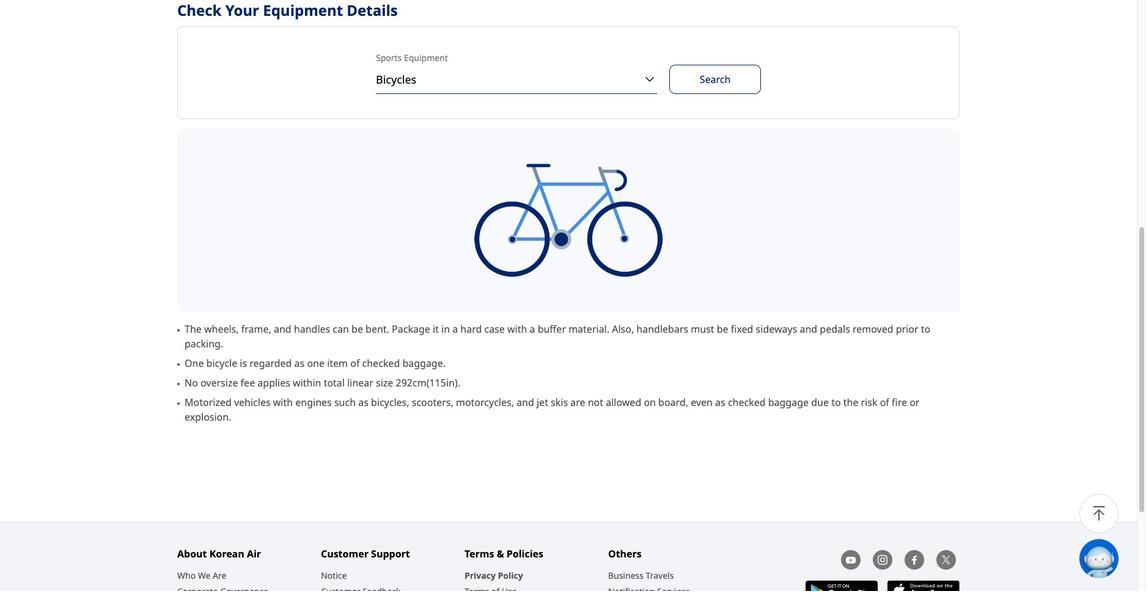Task type: describe. For each thing, give the bounding box(es) containing it.
your
[[225, 0, 259, 20]]

search button
[[670, 65, 761, 94]]

regarded
[[250, 357, 292, 371]]

are
[[213, 571, 227, 582]]

case
[[485, 323, 505, 336]]

policy
[[498, 571, 523, 582]]

size
[[376, 377, 393, 390]]

download on the app store image
[[888, 582, 960, 592]]

support
[[371, 548, 410, 562]]

one
[[307, 357, 325, 371]]

check
[[177, 0, 222, 20]]

jet
[[537, 396, 548, 410]]

the wheels, frame, and handles can be bent. package it in a hard case with a buffer material. also, handlebars must be fixed sideways and pedals removed prior to packing. one bicycle is regarded as one item of checked baggage. no oversize fee applies within total linear size 292cm(115in). motorized vehicles with engines such as bicycles, scooters, motorcycles, and jet skis are not allowed on board, even as checked baggage due to the risk of fire or explosion.
[[185, 323, 931, 425]]

0 horizontal spatial and
[[274, 323, 291, 336]]

even
[[691, 396, 713, 410]]

total
[[324, 377, 345, 390]]

customer support
[[321, 548, 410, 562]]

sports
[[376, 52, 402, 64]]

0 horizontal spatial as
[[295, 357, 305, 371]]

about
[[177, 548, 207, 562]]

fixed
[[731, 323, 754, 336]]

chat w
[[1119, 554, 1147, 565]]

notice
[[321, 571, 347, 582]]

handlebars
[[637, 323, 689, 336]]

the
[[844, 396, 859, 410]]

0 horizontal spatial equipment
[[263, 0, 343, 20]]

bent.
[[366, 323, 389, 336]]

&
[[497, 548, 504, 562]]

1 horizontal spatial checked
[[728, 396, 766, 410]]

on
[[644, 396, 656, 410]]

chat
[[1119, 554, 1138, 565]]

privacy
[[465, 571, 496, 582]]

bicycles,
[[371, 396, 409, 410]]

2 be from the left
[[717, 323, 729, 336]]

others
[[608, 548, 642, 562]]

linear
[[347, 377, 374, 390]]

business travels link
[[608, 570, 674, 584]]

business travels
[[608, 571, 674, 582]]

privacy policy
[[465, 571, 523, 582]]

get it on google play image
[[806, 582, 878, 592]]

details
[[347, 0, 398, 20]]

package
[[392, 323, 430, 336]]

explosion.
[[185, 411, 231, 425]]

engines
[[296, 396, 332, 410]]

0 horizontal spatial of
[[351, 357, 360, 371]]

in
[[442, 323, 450, 336]]

1 vertical spatial of
[[880, 396, 890, 410]]

board,
[[659, 396, 689, 410]]

oversize
[[201, 377, 238, 390]]

292cm(115in).
[[396, 377, 460, 390]]

terms & policies
[[465, 548, 544, 562]]

who we are link
[[177, 570, 227, 584]]

korean
[[210, 548, 244, 562]]

0 horizontal spatial to
[[832, 396, 841, 410]]

scooters,
[[412, 396, 454, 410]]

customer
[[321, 548, 369, 562]]

applies
[[258, 377, 290, 390]]

chat w link
[[1080, 540, 1147, 579]]

it
[[433, 323, 439, 336]]

motorcycles,
[[456, 396, 514, 410]]

air
[[247, 548, 261, 562]]

vehicles
[[234, 396, 271, 410]]

not
[[588, 396, 604, 410]]

motorized
[[185, 396, 232, 410]]

0 vertical spatial with
[[508, 323, 527, 336]]

privacy policy link
[[465, 570, 523, 584]]

bicycle
[[206, 357, 237, 371]]

policies
[[507, 548, 544, 562]]

no
[[185, 377, 198, 390]]



Task type: vqa. For each thing, say whether or not it's contained in the screenshot.


Task type: locate. For each thing, give the bounding box(es) containing it.
1 a from the left
[[453, 323, 458, 336]]

frame,
[[241, 323, 271, 336]]

who we are
[[177, 571, 227, 582]]

equipment right sports at left top
[[404, 52, 448, 64]]

1 horizontal spatial be
[[717, 323, 729, 336]]

and right "frame,"
[[274, 323, 291, 336]]

packing.
[[185, 338, 223, 351]]

terms
[[465, 548, 494, 562]]

to
[[921, 323, 931, 336], [832, 396, 841, 410]]

0 horizontal spatial be
[[352, 323, 363, 336]]

a
[[453, 323, 458, 336], [530, 323, 535, 336]]

0 horizontal spatial checked
[[362, 357, 400, 371]]

within
[[293, 377, 321, 390]]

2 a from the left
[[530, 323, 535, 336]]

and
[[274, 323, 291, 336], [800, 323, 818, 336], [517, 396, 534, 410]]

the
[[185, 323, 202, 336]]

0 vertical spatial of
[[351, 357, 360, 371]]

1 horizontal spatial of
[[880, 396, 890, 410]]

travels
[[646, 571, 674, 582]]

1 horizontal spatial to
[[921, 323, 931, 336]]

prior
[[896, 323, 919, 336]]

and left pedals
[[800, 323, 818, 336]]

1 vertical spatial checked
[[728, 396, 766, 410]]

1 horizontal spatial equipment
[[404, 52, 448, 64]]

checked up size
[[362, 357, 400, 371]]

check your equipment details
[[177, 0, 398, 20]]

notice link
[[321, 570, 347, 584]]

handles
[[294, 323, 330, 336]]

fire
[[892, 396, 907, 410]]

2 horizontal spatial and
[[800, 323, 818, 336]]

risk
[[861, 396, 878, 410]]

about korean air
[[177, 548, 261, 562]]

of left fire
[[880, 396, 890, 410]]

of right item
[[351, 357, 360, 371]]

skis
[[551, 396, 568, 410]]

item
[[327, 357, 348, 371]]

a left the buffer
[[530, 323, 535, 336]]

wheels,
[[204, 323, 239, 336]]

business
[[608, 571, 644, 582]]

1 horizontal spatial a
[[530, 323, 535, 336]]

as left one
[[295, 357, 305, 371]]

baggage.
[[403, 357, 446, 371]]

2 horizontal spatial as
[[716, 396, 726, 410]]

be left fixed
[[717, 323, 729, 336]]

who
[[177, 571, 196, 582]]

with right "case"
[[508, 323, 527, 336]]

to left the
[[832, 396, 841, 410]]

must
[[691, 323, 715, 336]]

as right even
[[716, 396, 726, 410]]

such
[[334, 396, 356, 410]]

with
[[508, 323, 527, 336], [273, 396, 293, 410]]

can
[[333, 323, 349, 336]]

0 vertical spatial equipment
[[263, 0, 343, 20]]

also,
[[612, 323, 634, 336]]

fee
[[241, 377, 255, 390]]

0 vertical spatial checked
[[362, 357, 400, 371]]

with down applies
[[273, 396, 293, 410]]

sports equipment
[[376, 52, 448, 64]]

0 horizontal spatial a
[[453, 323, 458, 336]]

baggage
[[769, 396, 809, 410]]

1 horizontal spatial and
[[517, 396, 534, 410]]

1 vertical spatial to
[[832, 396, 841, 410]]

are
[[571, 396, 586, 410]]

checked
[[362, 357, 400, 371], [728, 396, 766, 410]]

pedals
[[820, 323, 851, 336]]

is
[[240, 357, 247, 371]]

due
[[812, 396, 829, 410]]

sideways
[[756, 323, 798, 336]]

a right in
[[453, 323, 458, 336]]

equipment
[[263, 0, 343, 20], [404, 52, 448, 64]]

hard
[[461, 323, 482, 336]]

as
[[295, 357, 305, 371], [358, 396, 369, 410], [716, 396, 726, 410]]

equipment right your
[[263, 0, 343, 20]]

to right prior
[[921, 323, 931, 336]]

1 be from the left
[[352, 323, 363, 336]]

0 vertical spatial to
[[921, 323, 931, 336]]

as right such on the left bottom
[[358, 396, 369, 410]]

search
[[700, 73, 731, 86]]

allowed
[[606, 396, 642, 410]]

checked left baggage
[[728, 396, 766, 410]]

we
[[198, 571, 211, 582]]

1 vertical spatial equipment
[[404, 52, 448, 64]]

and left jet
[[517, 396, 534, 410]]

0 horizontal spatial with
[[273, 396, 293, 410]]

be right can
[[352, 323, 363, 336]]

or
[[910, 396, 920, 410]]

one
[[185, 357, 204, 371]]

1 horizontal spatial with
[[508, 323, 527, 336]]

of
[[351, 357, 360, 371], [880, 396, 890, 410]]

1 horizontal spatial as
[[358, 396, 369, 410]]

removed
[[853, 323, 894, 336]]

1 vertical spatial with
[[273, 396, 293, 410]]

w
[[1140, 554, 1147, 565]]

be
[[352, 323, 363, 336], [717, 323, 729, 336]]

material.
[[569, 323, 610, 336]]

buffer
[[538, 323, 566, 336]]



